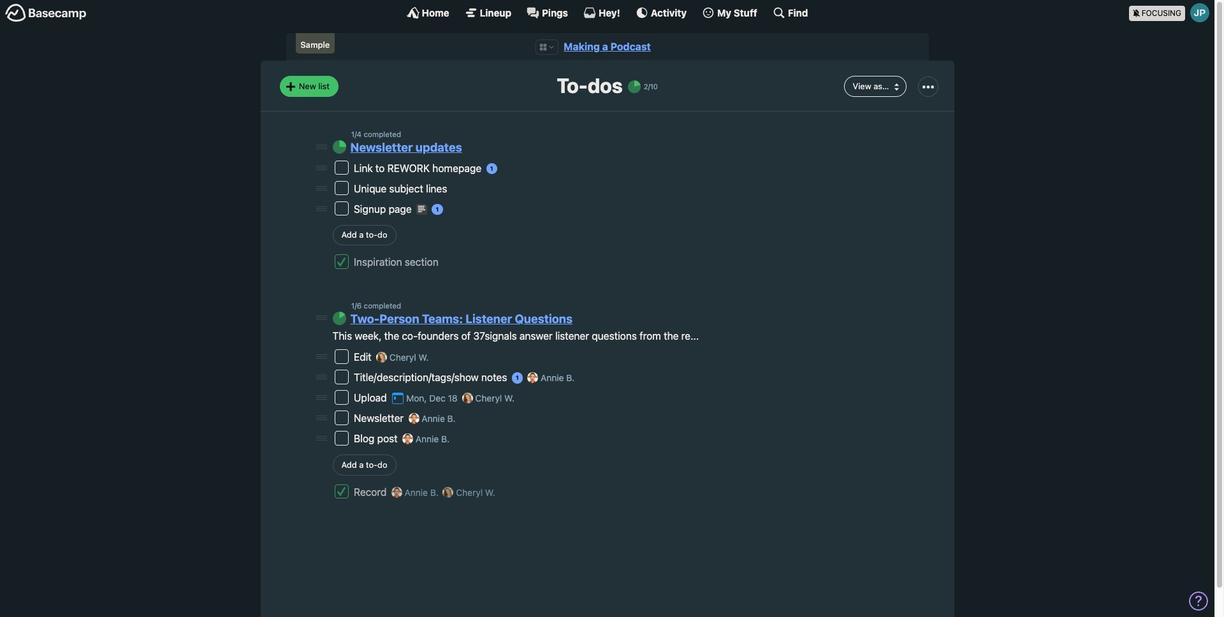 Task type: vqa. For each thing, say whether or not it's contained in the screenshot.
the top Your
no



Task type: describe. For each thing, give the bounding box(es) containing it.
2 add a to-do from the top
[[341, 460, 387, 470]]

lineup
[[480, 7, 511, 18]]

annie for top annie bryan image
[[541, 373, 564, 383]]

1/4
[[351, 130, 362, 139]]

2 add a to-do button from the top
[[333, 455, 396, 476]]

this week, the co-founders of 37signals answer listener questions from the re... link
[[333, 330, 699, 342]]

inspiration
[[354, 257, 402, 268]]

0 vertical spatial w.
[[419, 352, 429, 363]]

founders
[[418, 330, 459, 342]]

to
[[375, 162, 385, 174]]

list
[[318, 81, 330, 91]]

listener
[[466, 312, 512, 326]]

person
[[380, 312, 419, 326]]

week,
[[355, 330, 382, 342]]

1 inside link to rework homepage 1
[[490, 165, 493, 172]]

title/description/tags/show notes 1
[[354, 372, 519, 383]]

1 do from the top
[[378, 230, 387, 240]]

podcast
[[611, 41, 651, 52]]

unique subject lines
[[354, 183, 447, 194]]

unique subject lines link
[[354, 183, 447, 194]]

focusing button
[[1129, 0, 1215, 25]]

my stuff button
[[702, 6, 757, 19]]

signup page link
[[354, 203, 414, 215]]

1/6 completed
[[351, 302, 401, 310]]

completed for newsletter
[[364, 130, 401, 139]]

subject
[[389, 183, 423, 194]]

cheryl w. link for cheryl walters icon
[[389, 352, 429, 363]]

1 add a to-do button from the top
[[333, 225, 396, 246]]

stuff
[[734, 7, 757, 18]]

record link
[[354, 486, 389, 498]]

two-
[[350, 312, 380, 326]]

1/6 completed link
[[351, 302, 401, 310]]

making a podcast link
[[564, 41, 651, 52]]

pings button
[[527, 6, 568, 19]]

hey!
[[599, 7, 620, 18]]

newsletter for newsletter updates
[[350, 140, 413, 154]]

this
[[333, 330, 352, 342]]

newsletter updates
[[350, 140, 462, 154]]

0 vertical spatial annie b. link
[[541, 373, 575, 383]]

dos
[[588, 74, 623, 98]]

upload link
[[354, 392, 390, 404]]

annie for blog post's annie bryan icon
[[416, 434, 439, 445]]

1 link for title/description/tags/show notes
[[512, 373, 523, 384]]

lines
[[426, 183, 447, 194]]

home
[[422, 7, 449, 18]]

to-dos
[[557, 74, 623, 98]]

from
[[640, 330, 661, 342]]

view as…
[[853, 81, 889, 91]]

blog post
[[354, 433, 400, 445]]

cheryl walters image for upload
[[462, 393, 473, 404]]

0 vertical spatial annie bryan image
[[527, 373, 538, 383]]

to-
[[557, 74, 588, 98]]

new list
[[299, 81, 330, 91]]

cheryl for cheryl w. link related to cheryl walters image for upload
[[475, 393, 502, 404]]

questions
[[592, 330, 637, 342]]

title/description/tags/show
[[354, 372, 479, 383]]

making a podcast
[[564, 41, 651, 52]]

home link
[[407, 6, 449, 19]]

newsletter updates link
[[350, 140, 462, 154]]

james peterson image
[[1190, 3, 1210, 22]]

annie b. link for newsletter
[[422, 413, 456, 424]]

0 vertical spatial cheryl w.
[[389, 352, 429, 363]]

my stuff
[[717, 7, 757, 18]]

rework
[[387, 162, 430, 174]]

cheryl walters image
[[376, 352, 387, 363]]

2 the from the left
[[664, 330, 679, 342]]

cheryl for cheryl w. link for cheryl walters icon
[[389, 352, 416, 363]]

annie b. down dec
[[422, 413, 456, 424]]

section
[[405, 257, 439, 268]]

my
[[717, 7, 731, 18]]

link to rework homepage 1
[[354, 162, 493, 174]]

newsletter link
[[354, 413, 406, 424]]

sample element
[[296, 33, 335, 54]]

of
[[461, 330, 471, 342]]

lineup link
[[465, 6, 511, 19]]

2 do from the top
[[378, 460, 387, 470]]

updates
[[416, 140, 462, 154]]

1 the from the left
[[384, 330, 399, 342]]

new
[[299, 81, 316, 91]]

teams:
[[422, 312, 463, 326]]

1 inside "title/description/tags/show notes 1"
[[516, 374, 519, 381]]

1 vertical spatial a
[[359, 230, 364, 240]]

switch accounts image
[[5, 3, 87, 23]]

breadcrumb element
[[286, 33, 929, 61]]

mon, dec 18
[[406, 393, 458, 404]]

annie b. link for blog post
[[416, 434, 450, 445]]

annie for annie bryan image to the left
[[422, 413, 445, 424]]

signup
[[354, 203, 386, 215]]



Task type: locate. For each thing, give the bounding box(es) containing it.
annie b. link
[[541, 373, 575, 383], [422, 413, 456, 424], [416, 434, 450, 445]]

view
[[853, 81, 871, 91]]

annie bryan image right record
[[391, 487, 402, 498]]

1 to- from the top
[[366, 230, 378, 240]]

new list link
[[280, 76, 339, 97]]

a
[[602, 41, 608, 52], [359, 230, 364, 240], [359, 460, 364, 470]]

1/4 completed
[[351, 130, 401, 139]]

cheryl
[[389, 352, 416, 363], [475, 393, 502, 404], [456, 487, 483, 498]]

add a to-do button
[[333, 225, 396, 246], [333, 455, 396, 476]]

1 vertical spatial to-
[[366, 460, 378, 470]]

0 vertical spatial newsletter
[[350, 140, 413, 154]]

add for second add a to-do button from the bottom
[[341, 230, 357, 240]]

blog
[[354, 433, 375, 445]]

answer
[[520, 330, 553, 342]]

to- down blog post link
[[366, 460, 378, 470]]

1 vertical spatial cheryl w.
[[475, 393, 515, 404]]

1 add from the top
[[341, 230, 357, 240]]

0 horizontal spatial the
[[384, 330, 399, 342]]

dec
[[429, 393, 446, 404]]

the left co-
[[384, 330, 399, 342]]

2 vertical spatial cheryl
[[456, 487, 483, 498]]

2/10
[[644, 82, 658, 91]]

completed right 1/4
[[364, 130, 401, 139]]

0 vertical spatial cheryl
[[389, 352, 416, 363]]

1 vertical spatial cheryl
[[475, 393, 502, 404]]

2 vertical spatial 1
[[516, 374, 519, 381]]

the left re...
[[664, 330, 679, 342]]

0 vertical spatial 1
[[490, 165, 493, 172]]

0 vertical spatial cheryl w. link
[[389, 352, 429, 363]]

1 link
[[486, 163, 497, 174], [432, 204, 443, 215], [512, 373, 523, 384]]

a down blog
[[359, 460, 364, 470]]

1 down lines
[[436, 206, 439, 213]]

1 vertical spatial 1
[[436, 206, 439, 213]]

annie down mon, dec 18
[[422, 413, 445, 424]]

1 horizontal spatial 1
[[490, 165, 493, 172]]

link
[[354, 162, 373, 174]]

w.
[[419, 352, 429, 363], [504, 393, 515, 404], [485, 487, 495, 498]]

activity link
[[636, 6, 687, 19]]

2 to- from the top
[[366, 460, 378, 470]]

1 vertical spatial add a to-do button
[[333, 455, 396, 476]]

add down blog
[[341, 460, 357, 470]]

1/4 completed link
[[351, 130, 401, 139]]

record
[[354, 486, 389, 498]]

do down signup page in the left of the page
[[378, 230, 387, 240]]

add
[[341, 230, 357, 240], [341, 460, 357, 470]]

0 vertical spatial cheryl walters image
[[462, 393, 473, 404]]

do down "post"
[[378, 460, 387, 470]]

annie b. down listener
[[541, 373, 575, 383]]

0 horizontal spatial w.
[[419, 352, 429, 363]]

activity
[[651, 7, 687, 18]]

blog post link
[[354, 433, 400, 445]]

1 link right notes
[[512, 373, 523, 384]]

annie b. link down mon, dec 18
[[416, 434, 450, 445]]

0 vertical spatial 1 link
[[486, 163, 497, 174]]

1 vertical spatial cheryl walters image
[[443, 487, 454, 498]]

add a to-do button down signup
[[333, 225, 396, 246]]

re...
[[681, 330, 699, 342]]

1 horizontal spatial cheryl walters image
[[462, 393, 473, 404]]

2 completed from the top
[[364, 302, 401, 310]]

1 vertical spatial newsletter
[[354, 413, 406, 424]]

annie right record
[[405, 487, 428, 498]]

18
[[448, 393, 458, 404]]

0 vertical spatial to-
[[366, 230, 378, 240]]

add a to-do down blog
[[341, 460, 387, 470]]

mon, dec 18 link
[[392, 393, 458, 404]]

1 vertical spatial w.
[[504, 393, 515, 404]]

1 horizontal spatial annie bryan image
[[402, 434, 413, 445]]

2 vertical spatial annie b. link
[[416, 434, 450, 445]]

1 horizontal spatial 1 link
[[486, 163, 497, 174]]

0 vertical spatial add
[[341, 230, 357, 240]]

0 vertical spatial annie bryan image
[[402, 434, 413, 445]]

2 horizontal spatial w.
[[504, 393, 515, 404]]

annie b.
[[541, 373, 575, 383], [422, 413, 456, 424], [416, 434, 450, 445], [402, 487, 441, 498]]

view as… button
[[844, 76, 906, 97]]

0 vertical spatial add a to-do
[[341, 230, 387, 240]]

1 vertical spatial do
[[378, 460, 387, 470]]

1 vertical spatial annie bryan image
[[391, 487, 402, 498]]

1 horizontal spatial cheryl w. link
[[475, 393, 515, 404]]

1 vertical spatial completed
[[364, 302, 401, 310]]

0 vertical spatial a
[[602, 41, 608, 52]]

2 vertical spatial a
[[359, 460, 364, 470]]

cheryl w. link
[[389, 352, 429, 363], [475, 393, 515, 404]]

1 vertical spatial 1 link
[[432, 204, 443, 215]]

annie bryan image right "post"
[[402, 434, 413, 445]]

2 vertical spatial cheryl w.
[[454, 487, 495, 498]]

1 vertical spatial cheryl w. link
[[475, 393, 515, 404]]

annie bryan image for blog post
[[402, 434, 413, 445]]

2 horizontal spatial 1
[[516, 374, 519, 381]]

add a to-do down signup
[[341, 230, 387, 240]]

co-
[[402, 330, 418, 342]]

annie bryan image
[[527, 373, 538, 383], [408, 413, 419, 424]]

0 horizontal spatial 1 link
[[432, 204, 443, 215]]

completed up person
[[364, 302, 401, 310]]

add for second add a to-do button from the top
[[341, 460, 357, 470]]

as…
[[874, 81, 889, 91]]

0 vertical spatial do
[[378, 230, 387, 240]]

add down signup
[[341, 230, 357, 240]]

0 vertical spatial add a to-do button
[[333, 225, 396, 246]]

completed for two-
[[364, 302, 401, 310]]

making
[[564, 41, 600, 52]]

the
[[384, 330, 399, 342], [664, 330, 679, 342]]

1 right notes
[[516, 374, 519, 381]]

b.
[[566, 373, 575, 383], [447, 413, 456, 424], [441, 434, 450, 445], [430, 487, 439, 498]]

cheryl walters image for record
[[443, 487, 454, 498]]

annie b. link down listener
[[541, 373, 575, 383]]

annie bryan image down mon,
[[408, 413, 419, 424]]

newsletter up blog post link
[[354, 413, 406, 424]]

cheryl w. link for cheryl walters image for upload
[[475, 393, 515, 404]]

to- for second add a to-do button from the top
[[366, 460, 378, 470]]

annie b. link down dec
[[422, 413, 456, 424]]

completed
[[364, 130, 401, 139], [364, 302, 401, 310]]

1 link down lines
[[432, 204, 443, 215]]

1 vertical spatial annie b. link
[[422, 413, 456, 424]]

add a to-do button down blog
[[333, 455, 396, 476]]

this week, the co-founders of 37signals answer listener questions from the re...
[[333, 330, 699, 342]]

to-
[[366, 230, 378, 240], [366, 460, 378, 470]]

2 vertical spatial 1 link
[[512, 373, 523, 384]]

1 vertical spatial add
[[341, 460, 357, 470]]

cheryl walters image
[[462, 393, 473, 404], [443, 487, 454, 498]]

title/description/tags/show notes link
[[354, 372, 510, 383]]

1 vertical spatial add a to-do
[[341, 460, 387, 470]]

1 link for signup page
[[432, 204, 443, 215]]

1 horizontal spatial the
[[664, 330, 679, 342]]

newsletter for newsletter link
[[354, 413, 406, 424]]

2 add from the top
[[341, 460, 357, 470]]

page
[[389, 203, 412, 215]]

a down signup
[[359, 230, 364, 240]]

find button
[[773, 6, 808, 19]]

0 horizontal spatial annie bryan image
[[408, 413, 419, 424]]

1 right homepage
[[490, 165, 493, 172]]

find
[[788, 7, 808, 18]]

0 vertical spatial completed
[[364, 130, 401, 139]]

annie bryan image right notes
[[527, 373, 538, 383]]

0 horizontal spatial cheryl w. link
[[389, 352, 429, 363]]

annie
[[541, 373, 564, 383], [422, 413, 445, 424], [416, 434, 439, 445], [405, 487, 428, 498]]

annie bryan image
[[402, 434, 413, 445], [391, 487, 402, 498]]

edit
[[354, 351, 374, 363]]

1 horizontal spatial w.
[[485, 487, 495, 498]]

2 horizontal spatial 1 link
[[512, 373, 523, 384]]

pings
[[542, 7, 568, 18]]

post
[[377, 433, 398, 445]]

1
[[490, 165, 493, 172], [436, 206, 439, 213], [516, 374, 519, 381]]

1 add a to-do from the top
[[341, 230, 387, 240]]

1/6
[[351, 302, 362, 310]]

homepage
[[432, 162, 481, 174]]

1 vertical spatial annie bryan image
[[408, 413, 419, 424]]

newsletter down "1/4 completed"
[[350, 140, 413, 154]]

a right making
[[602, 41, 608, 52]]

2 vertical spatial w.
[[485, 487, 495, 498]]

1 horizontal spatial annie bryan image
[[527, 373, 538, 383]]

add a to-do
[[341, 230, 387, 240], [341, 460, 387, 470]]

main element
[[0, 0, 1215, 25]]

cheryl w. link up title/description/tags/show
[[389, 352, 429, 363]]

two-person teams: listener questions
[[350, 312, 573, 326]]

signup page
[[354, 203, 414, 215]]

37signals
[[473, 330, 517, 342]]

annie bryan image for record
[[391, 487, 402, 498]]

two-person teams: listener questions link
[[350, 312, 573, 326]]

cheryl w. link down notes
[[475, 393, 515, 404]]

annie b. down mon, dec 18
[[416, 434, 450, 445]]

focusing
[[1142, 8, 1181, 18]]

inspiration section link
[[354, 257, 439, 268]]

0 horizontal spatial annie bryan image
[[391, 487, 402, 498]]

to- for second add a to-do button from the bottom
[[366, 230, 378, 240]]

1 completed from the top
[[364, 130, 401, 139]]

annie down answer
[[541, 373, 564, 383]]

link to rework homepage link
[[354, 162, 484, 174]]

unique
[[354, 183, 387, 194]]

upload
[[354, 392, 390, 404]]

0 horizontal spatial cheryl walters image
[[443, 487, 454, 498]]

inspiration section
[[354, 257, 439, 268]]

cheryl w.
[[389, 352, 429, 363], [475, 393, 515, 404], [454, 487, 495, 498]]

questions
[[515, 312, 573, 326]]

sample
[[300, 40, 330, 50]]

annie right "post"
[[416, 434, 439, 445]]

mon,
[[406, 393, 427, 404]]

0 horizontal spatial 1
[[436, 206, 439, 213]]

notes
[[481, 372, 507, 383]]

edit link
[[354, 351, 374, 363]]

1 link right homepage
[[486, 163, 497, 174]]

hey! button
[[583, 6, 620, 19]]

1 link for link to rework homepage
[[486, 163, 497, 174]]

listener
[[555, 330, 589, 342]]

newsletter
[[350, 140, 413, 154], [354, 413, 406, 424]]

to- down signup
[[366, 230, 378, 240]]

annie b. right record
[[402, 487, 441, 498]]



